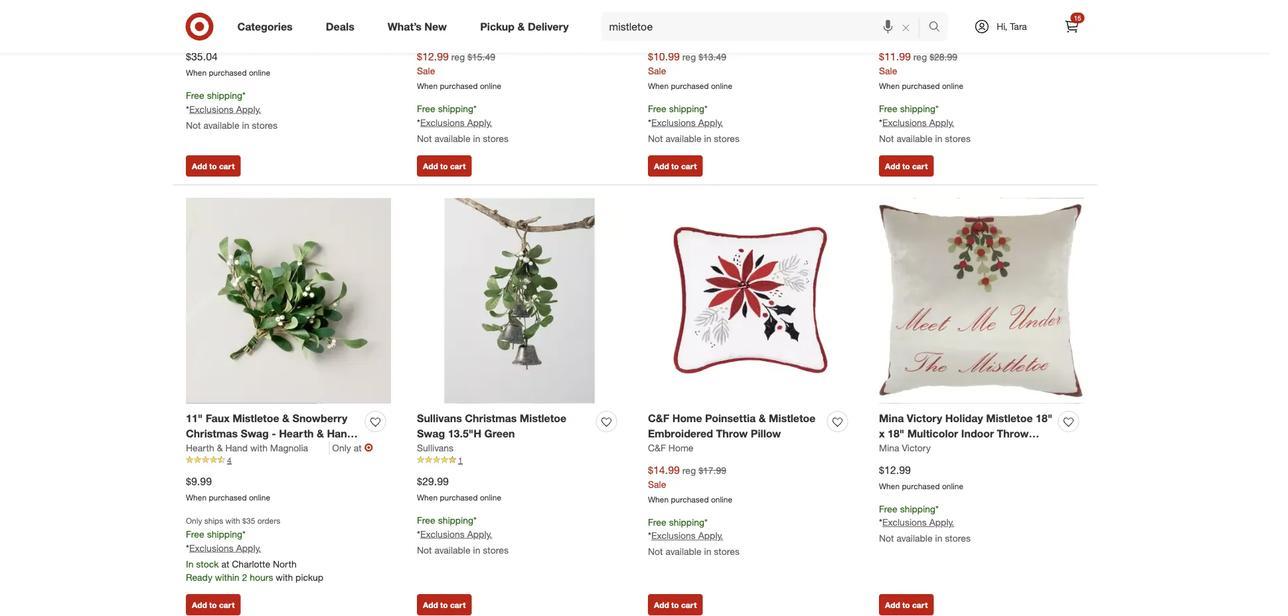 Task type: describe. For each thing, give the bounding box(es) containing it.
free for northlight 30" mistletoe and pine cone artificial christmas spray
[[879, 103, 898, 114]]

15
[[1074, 14, 1082, 22]]

1 vertical spatial 18"
[[888, 427, 905, 440]]

green inside saro lifestyle mistletoe napkin pick, 4", green
[[230, 14, 260, 27]]

$9.99
[[186, 475, 212, 488]]

free shipping * * exclusions apply. not available in stores for cone
[[879, 103, 971, 144]]

apply. for embroidered
[[699, 530, 724, 542]]

when inside $29.99 when purchased online
[[417, 493, 438, 503]]

and for red
[[745, 0, 764, 11]]

mina victory link
[[879, 441, 931, 455]]

exclusions apply. link for frosted
[[652, 116, 724, 128]]

snowberry
[[293, 412, 348, 425]]

sale for $12.99
[[417, 65, 435, 77]]

orders
[[258, 516, 281, 526]]

apply. for green
[[467, 528, 492, 540]]

not for sullivans christmas mistletoe swag 13.5"h green
[[417, 544, 432, 556]]

north
[[273, 558, 297, 570]]

pillow inside mina victory holiday mistletoe 18" x 18" multicolor indoor throw pillow
[[879, 442, 910, 455]]

c&f for c&f home poinsettia & mistletoe embroidered throw pillow
[[648, 412, 670, 425]]

embroidered
[[648, 427, 713, 440]]

stores for artificial
[[483, 132, 509, 144]]

spray inside northlight 24" white mistletoe berries artificial christmas spray
[[557, 14, 586, 27]]

0 horizontal spatial hearth
[[186, 442, 214, 454]]

mistletoe inside mina victory holiday mistletoe 18" x 18" multicolor indoor throw pillow
[[987, 412, 1033, 425]]

hearth & hand with magnolia link
[[186, 441, 330, 455]]

$12.99 for when
[[879, 464, 911, 477]]

napkin
[[308, 0, 343, 11]]

frosted
[[648, 14, 687, 27]]

free shipping * * exclusions apply. not available in stores for 4",
[[186, 89, 278, 131]]

charlotte
[[232, 558, 270, 570]]

online inside $9.99 when purchased online
[[249, 493, 270, 503]]

pickup & delivery
[[480, 20, 569, 33]]

mina victory
[[879, 442, 931, 454]]

-
[[272, 427, 276, 440]]

artificial inside northlight 30" mistletoe and pine cone artificial christmas spray
[[909, 14, 951, 27]]

in
[[186, 558, 194, 570]]

deals
[[326, 20, 355, 33]]

c&f home poinsettia & mistletoe embroidered throw pillow link
[[648, 411, 822, 441]]

poinsettia
[[705, 412, 756, 425]]

$15.49
[[468, 51, 496, 63]]

free for sullivans christmas mistletoe swag 13.5"h green
[[417, 514, 436, 526]]

victory for mina victory
[[902, 442, 931, 454]]

not for c&f home poinsettia & mistletoe embroidered throw pillow
[[648, 546, 663, 558]]

in for 4",
[[242, 119, 249, 131]]

shipping for green
[[438, 514, 474, 526]]

throw inside c&f home poinsettia & mistletoe embroidered throw pillow
[[716, 427, 748, 440]]

available for green
[[435, 544, 471, 556]]

11" faux mistletoe & snowberry christmas swag - hearth & hand™ with magnolia
[[186, 412, 360, 455]]

free shipping * * exclusions apply. not available in stores for artificial
[[417, 103, 509, 144]]

delivery
[[528, 20, 569, 33]]

free shipping * * exclusions apply. not available in stores for embroidered
[[648, 516, 740, 558]]

reg for $14.99
[[683, 465, 696, 476]]

online inside $35.04 when purchased online
[[249, 68, 270, 78]]

c&f home link
[[648, 441, 694, 455]]

categories link
[[226, 12, 309, 41]]

in for cone
[[936, 132, 943, 144]]

purchased inside $29.99 when purchased online
[[440, 493, 478, 503]]

exclusions apply. link up stock
[[189, 542, 261, 554]]

$17.99
[[699, 465, 727, 476]]

northlight for northlight 24" white mistletoe berries artificial christmas spray
[[417, 0, 468, 11]]

faux
[[206, 412, 230, 425]]

stores for 4",
[[252, 119, 278, 131]]

northlight for northlight 30" mistletoe and pine cone artificial christmas spray
[[879, 0, 930, 11]]

search button
[[923, 12, 955, 44]]

new
[[425, 20, 447, 33]]

sullivans christmas mistletoe swag 13.5"h green
[[417, 412, 567, 440]]

apply. for frosted
[[699, 116, 724, 128]]

purchased inside $35.04 when purchased online
[[209, 68, 247, 78]]

11" faux mistletoe & snowberry christmas swag - hearth & hand™ with magnolia link
[[186, 411, 360, 455]]

when inside $10.99 reg $13.49 sale when purchased online
[[648, 81, 669, 91]]

hand
[[225, 442, 248, 454]]

hi, tara
[[997, 21, 1028, 32]]

pickup & delivery link
[[469, 12, 586, 41]]

purchased inside $10.99 reg $13.49 sale when purchased online
[[671, 81, 709, 91]]

$35.04
[[186, 50, 218, 63]]

$29.99 when purchased online
[[417, 475, 502, 503]]

ships
[[204, 516, 223, 526]]

categories
[[237, 20, 293, 33]]

christmas inside sullivans christmas mistletoe swag 13.5"h green
[[465, 412, 517, 425]]

$35.04 when purchased online
[[186, 50, 270, 78]]

hearth inside 11" faux mistletoe & snowberry christmas swag - hearth & hand™ with magnolia
[[279, 427, 314, 440]]

available for cone
[[897, 132, 933, 144]]

when inside $35.04 when purchased online
[[186, 68, 207, 78]]

0 vertical spatial 18"
[[1036, 412, 1053, 425]]

green inside sullivans christmas mistletoe swag 13.5"h green
[[485, 427, 515, 440]]

available for embroidered
[[666, 546, 702, 558]]

only at ¬
[[332, 441, 373, 454]]

13.5"h
[[448, 427, 482, 440]]

sullivans for sullivans
[[417, 442, 454, 454]]

exclusions for northlight 24" white mistletoe berries artificial christmas spray
[[420, 116, 465, 128]]

exclusions apply. link for x
[[883, 517, 955, 528]]

swag inside 11" faux mistletoe & snowberry christmas swag - hearth & hand™ with magnolia
[[241, 427, 269, 440]]

northlight for northlight 26" red and white frosted mistletoe christmas spray
[[648, 0, 699, 11]]

11"
[[186, 412, 203, 425]]

free for mina victory holiday mistletoe 18" x 18" multicolor indoor throw pillow
[[879, 503, 898, 515]]

multicolor
[[908, 427, 959, 440]]

shipping for x
[[900, 503, 936, 515]]

1 horizontal spatial magnolia
[[270, 442, 308, 454]]

within
[[215, 572, 240, 583]]

indoor
[[962, 427, 994, 440]]

stores for frosted
[[714, 132, 740, 144]]

saro lifestyle mistletoe napkin pick, 4", green
[[186, 0, 343, 27]]

christmas inside northlight 26" red and white frosted mistletoe christmas spray
[[739, 14, 791, 27]]

only for with
[[186, 516, 202, 526]]

lifestyle for saro lifestyle mistletoe napkin pick, 4", green
[[213, 0, 255, 11]]

cone
[[879, 14, 906, 27]]

pillow inside c&f home poinsettia & mistletoe embroidered throw pillow
[[751, 427, 781, 440]]

pick,
[[186, 14, 211, 27]]

magnolia inside 11" faux mistletoe & snowberry christmas swag - hearth & hand™ with magnolia
[[210, 442, 257, 455]]

pine
[[1025, 0, 1047, 11]]

in for embroidered
[[704, 546, 712, 558]]

$35
[[243, 516, 255, 526]]

when inside $12.99 when purchased online
[[879, 481, 900, 491]]

$29.99
[[417, 475, 449, 488]]

exclusions for northlight 26" red and white frosted mistletoe christmas spray
[[652, 116, 696, 128]]

home for c&f home poinsettia & mistletoe embroidered throw pillow
[[673, 412, 703, 425]]

at inside 'only ships with $35 orders free shipping * * exclusions apply. in stock at  charlotte north ready within 2 hours with pickup'
[[221, 558, 229, 570]]

$14.99 reg $17.99 sale when purchased online
[[648, 464, 733, 504]]

white inside northlight 26" red and white frosted mistletoe christmas spray
[[767, 0, 796, 11]]

tara
[[1011, 21, 1028, 32]]

with inside 11" faux mistletoe & snowberry christmas swag - hearth & hand™ with magnolia
[[186, 442, 207, 455]]

exclusions apply. link for 4",
[[189, 103, 261, 115]]

$10.99
[[648, 50, 680, 63]]

swag inside sullivans christmas mistletoe swag 13.5"h green
[[417, 427, 445, 440]]

northlight for northlight link corresponding to artificial
[[417, 28, 458, 40]]

online inside $12.99 when purchased online
[[943, 481, 964, 491]]

exclusions for mina victory holiday mistletoe 18" x 18" multicolor indoor throw pillow
[[883, 517, 927, 528]]

apply. for 4",
[[236, 103, 261, 115]]

not for northlight 24" white mistletoe berries artificial christmas spray
[[417, 132, 432, 144]]

x
[[879, 427, 885, 440]]

exclusions apply. link for artificial
[[420, 116, 492, 128]]

purchased inside $11.99 reg $28.99 sale when purchased online
[[902, 81, 940, 91]]

sullivans christmas mistletoe swag 13.5"h green link
[[417, 411, 591, 441]]

pickup
[[480, 20, 515, 33]]

shipping for embroidered
[[669, 516, 705, 528]]

sullivans for sullivans christmas mistletoe swag 13.5"h green
[[417, 412, 462, 425]]

exclusions for northlight 30" mistletoe and pine cone artificial christmas spray
[[883, 116, 927, 128]]

apply. inside 'only ships with $35 orders free shipping * * exclusions apply. in stock at  charlotte north ready within 2 hours with pickup'
[[236, 542, 261, 554]]

saro lifestyle
[[186, 28, 242, 40]]

$11.99 reg $28.99 sale when purchased online
[[879, 50, 964, 91]]

mistletoe inside northlight 24" white mistletoe berries artificial christmas spray
[[523, 0, 569, 11]]

what's new link
[[376, 12, 464, 41]]

exclusions apply. link for green
[[420, 528, 492, 540]]

in for frosted
[[704, 132, 712, 144]]

2
[[242, 572, 247, 583]]

red
[[722, 0, 742, 11]]

apply. for x
[[930, 517, 955, 528]]



Task type: vqa. For each thing, say whether or not it's contained in the screenshot.
Product Grouping to the bottom
no



Task type: locate. For each thing, give the bounding box(es) containing it.
c&f inside c&f home link
[[648, 442, 666, 454]]

sullivans christmas mistletoe swag 13.5"h green image
[[417, 198, 622, 403], [417, 198, 622, 403]]

c&f up $14.99
[[648, 442, 666, 454]]

0 horizontal spatial spray
[[557, 14, 586, 27]]

2 c&f from the top
[[648, 442, 666, 454]]

white inside northlight 24" white mistletoe berries artificial christmas spray
[[491, 0, 520, 11]]

0 horizontal spatial white
[[491, 0, 520, 11]]

0 horizontal spatial and
[[745, 0, 764, 11]]

mistletoe up 'categories' 'link'
[[258, 0, 305, 11]]

shipping for 4",
[[207, 89, 242, 101]]

0 vertical spatial mina
[[879, 412, 904, 425]]

when down mina victory link
[[879, 481, 900, 491]]

online inside $10.99 reg $13.49 sale when purchased online
[[711, 81, 733, 91]]

northlight 26" red and white frosted mistletoe christmas spray link
[[648, 0, 822, 42]]

exclusions apply. link down $14.99 reg $17.99 sale when purchased online
[[652, 530, 724, 542]]

1 horizontal spatial pillow
[[879, 442, 910, 455]]

victory
[[907, 412, 943, 425], [902, 442, 931, 454]]

only for ¬
[[332, 442, 351, 454]]

reg left the $17.99
[[683, 465, 696, 476]]

shipping
[[207, 89, 242, 101], [438, 103, 474, 114], [669, 103, 705, 114], [900, 103, 936, 114], [900, 503, 936, 515], [438, 514, 474, 526], [669, 516, 705, 528], [207, 528, 242, 540]]

1 horizontal spatial at
[[354, 442, 362, 454]]

0 vertical spatial saro
[[186, 0, 210, 11]]

exclusions apply. link for embroidered
[[652, 530, 724, 542]]

sale for $10.99
[[648, 65, 666, 77]]

0 horizontal spatial at
[[221, 558, 229, 570]]

lifestyle up 4",
[[213, 0, 255, 11]]

christmas inside 11" faux mistletoe & snowberry christmas swag - hearth & hand™ with magnolia
[[186, 427, 238, 440]]

mistletoe down 26"
[[690, 14, 736, 27]]

1 horizontal spatial swag
[[417, 427, 445, 440]]

shipping down $11.99 reg $28.99 sale when purchased online
[[900, 103, 936, 114]]

reg inside $11.99 reg $28.99 sale when purchased online
[[914, 51, 927, 63]]

mina victory holiday mistletoe 18" x 18" multicolor indoor throw pillow
[[879, 412, 1053, 455]]

northlight link for cone
[[879, 28, 921, 41]]

& down snowberry
[[317, 427, 324, 440]]

1 horizontal spatial throw
[[997, 427, 1029, 440]]

4",
[[214, 14, 227, 27]]

northlight link down frosted at top right
[[648, 28, 690, 41]]

saro for saro lifestyle
[[186, 28, 205, 40]]

mistletoe inside northlight 30" mistletoe and pine cone artificial christmas spray
[[953, 0, 1000, 11]]

free
[[186, 89, 204, 101], [417, 103, 436, 114], [648, 103, 667, 114], [879, 103, 898, 114], [879, 503, 898, 515], [417, 514, 436, 526], [648, 516, 667, 528], [186, 528, 204, 540]]

2 mina from the top
[[879, 442, 900, 454]]

exclusions for sullivans christmas mistletoe swag 13.5"h green
[[420, 528, 465, 540]]

reg inside $14.99 reg $17.99 sale when purchased online
[[683, 465, 696, 476]]

available for x
[[897, 533, 933, 544]]

shipping down $12.99 when purchased online
[[900, 503, 936, 515]]

3 northlight link from the left
[[879, 28, 921, 41]]

free shipping * * exclusions apply. not available in stores down $14.99 reg $17.99 sale when purchased online
[[648, 516, 740, 558]]

shipping down $10.99 reg $13.49 sale when purchased online
[[669, 103, 705, 114]]

when inside $9.99 when purchased online
[[186, 493, 207, 503]]

artificial down 30"
[[909, 14, 951, 27]]

exclusions
[[189, 103, 234, 115], [420, 116, 465, 128], [652, 116, 696, 128], [883, 116, 927, 128], [883, 517, 927, 528], [420, 528, 465, 540], [652, 530, 696, 542], [189, 542, 234, 554]]

northlight link
[[417, 28, 458, 41], [648, 28, 690, 41], [879, 28, 921, 41]]

in for green
[[473, 544, 481, 556]]

available for frosted
[[666, 132, 702, 144]]

reg left $15.49
[[452, 51, 465, 63]]

what's
[[388, 20, 422, 33]]

in for x
[[936, 533, 943, 544]]

stores for x
[[945, 533, 971, 544]]

when inside $11.99 reg $28.99 sale when purchased online
[[879, 81, 900, 91]]

$12.99 reg $15.49 sale when purchased online
[[417, 50, 502, 91]]

30"
[[933, 0, 950, 11]]

spray inside northlight 30" mistletoe and pine cone artificial christmas spray
[[1009, 14, 1038, 27]]

stores for cone
[[945, 132, 971, 144]]

saro lifestyle mistletoe napkin pick, 4", green link
[[186, 0, 360, 28]]

exclusions down $35.04 when purchased online
[[189, 103, 234, 115]]

free shipping * * exclusions apply. not available in stores for frosted
[[648, 103, 740, 144]]

1 link
[[417, 455, 622, 466]]

1 vertical spatial mina
[[879, 442, 900, 454]]

0 vertical spatial $12.99
[[417, 50, 449, 63]]

add to cart
[[192, 161, 235, 171], [423, 161, 466, 171], [654, 161, 697, 171], [885, 161, 928, 171], [192, 600, 235, 610], [423, 600, 466, 610], [654, 600, 697, 610], [885, 600, 928, 610]]

2 white from the left
[[767, 0, 796, 11]]

northlight 24" white mistletoe berries artificial christmas spray link
[[417, 0, 591, 28]]

& left snowberry
[[282, 412, 290, 425]]

reg left $13.49
[[683, 51, 696, 63]]

shipping inside 'only ships with $35 orders free shipping * * exclusions apply. in stock at  charlotte north ready within 2 hours with pickup'
[[207, 528, 242, 540]]

swag up sullivans link
[[417, 427, 445, 440]]

1 saro from the top
[[186, 0, 210, 11]]

sullivans inside sullivans christmas mistletoe swag 13.5"h green
[[417, 412, 462, 425]]

1 northlight link from the left
[[417, 28, 458, 41]]

free for northlight 24" white mistletoe berries artificial christmas spray
[[417, 103, 436, 114]]

apply. down $12.99 reg $15.49 sale when purchased online
[[467, 116, 492, 128]]

$9.99 when purchased online
[[186, 475, 270, 503]]

deals link
[[315, 12, 371, 41]]

reg for $12.99
[[452, 51, 465, 63]]

exclusions apply. link for cone
[[883, 116, 955, 128]]

free down $10.99 reg $13.49 sale when purchased online
[[648, 103, 667, 114]]

2 and from the left
[[1003, 0, 1022, 11]]

and inside northlight 30" mistletoe and pine cone artificial christmas spray
[[1003, 0, 1022, 11]]

1 horizontal spatial white
[[767, 0, 796, 11]]

$12.99 inside $12.99 when purchased online
[[879, 464, 911, 477]]

mistletoe up hi,
[[953, 0, 1000, 11]]

1 sullivans from the top
[[417, 412, 462, 425]]

0 horizontal spatial $12.99
[[417, 50, 449, 63]]

pillow down poinsettia
[[751, 427, 781, 440]]

search
[[923, 21, 955, 34]]

sullivans down the 13.5"h
[[417, 442, 454, 454]]

free for saro lifestyle mistletoe napkin pick, 4", green
[[186, 89, 204, 101]]

home
[[673, 412, 703, 425], [669, 442, 694, 454]]

free down $11.99 reg $28.99 sale when purchased online
[[879, 103, 898, 114]]

c&f home poinsettia & mistletoe embroidered throw pillow
[[648, 412, 816, 440]]

spray for northlight 26" red and white frosted mistletoe christmas spray
[[648, 29, 677, 42]]

shipping down ships
[[207, 528, 242, 540]]

0 horizontal spatial pillow
[[751, 427, 781, 440]]

throw
[[716, 427, 748, 440], [997, 427, 1029, 440]]

exclusions for saro lifestyle mistletoe napkin pick, 4", green
[[189, 103, 234, 115]]

0 horizontal spatial green
[[230, 14, 260, 27]]

reg inside $12.99 reg $15.49 sale when purchased online
[[452, 51, 465, 63]]

northlight
[[417, 0, 468, 11], [648, 0, 699, 11], [879, 0, 930, 11], [417, 28, 458, 40], [648, 28, 690, 40], [879, 28, 921, 40]]

exclusions for c&f home poinsettia & mistletoe embroidered throw pillow
[[652, 530, 696, 542]]

c&f up the embroidered
[[648, 412, 670, 425]]

magnolia down 'faux'
[[210, 442, 257, 455]]

reg left $28.99 on the top right of page
[[914, 51, 927, 63]]

0 vertical spatial hearth
[[279, 427, 314, 440]]

mistletoe up indoor
[[987, 412, 1033, 425]]

northlight inside northlight 26" red and white frosted mistletoe christmas spray
[[648, 0, 699, 11]]

1 vertical spatial green
[[485, 427, 515, 440]]

online inside $14.99 reg $17.99 sale when purchased online
[[711, 494, 733, 504]]

shipping down $29.99 when purchased online
[[438, 514, 474, 526]]

exclusions down $12.99 when purchased online
[[883, 517, 927, 528]]

0 horizontal spatial swag
[[241, 427, 269, 440]]

1 vertical spatial only
[[186, 516, 202, 526]]

christmas inside northlight 24" white mistletoe berries artificial christmas spray
[[502, 14, 554, 27]]

northlight link down the berries
[[417, 28, 458, 41]]

home for c&f home
[[669, 442, 694, 454]]

when inside $12.99 reg $15.49 sale when purchased online
[[417, 81, 438, 91]]

when down $11.99
[[879, 81, 900, 91]]

exclusions apply. link down $12.99 reg $15.49 sale when purchased online
[[420, 116, 492, 128]]

0 vertical spatial home
[[673, 412, 703, 425]]

and for mistletoe
[[1003, 0, 1022, 11]]

26"
[[702, 0, 719, 11]]

reg for $11.99
[[914, 51, 927, 63]]

1 vertical spatial lifestyle
[[208, 28, 242, 40]]

mistletoe up delivery
[[523, 0, 569, 11]]

1 throw from the left
[[716, 427, 748, 440]]

exclusions apply. link down $29.99 when purchased online
[[420, 528, 492, 540]]

apply. down $35.04 when purchased online
[[236, 103, 261, 115]]

2 northlight link from the left
[[648, 28, 690, 41]]

free shipping * * exclusions apply. not available in stores down $12.99 reg $15.49 sale when purchased online
[[417, 103, 509, 144]]

hearth
[[279, 427, 314, 440], [186, 442, 214, 454]]

pillow
[[751, 427, 781, 440], [879, 442, 910, 455]]

2 swag from the left
[[417, 427, 445, 440]]

1 vertical spatial pillow
[[879, 442, 910, 455]]

$12.99 down mina victory link
[[879, 464, 911, 477]]

when inside $14.99 reg $17.99 sale when purchased online
[[648, 494, 669, 504]]

throw inside mina victory holiday mistletoe 18" x 18" multicolor indoor throw pillow
[[997, 427, 1029, 440]]

artificial inside northlight 24" white mistletoe berries artificial christmas spray
[[457, 14, 499, 27]]

0 vertical spatial c&f
[[648, 412, 670, 425]]

hearth right '-'
[[279, 427, 314, 440]]

online down the $17.99
[[711, 494, 733, 504]]

only inside only at ¬
[[332, 442, 351, 454]]

stores for green
[[483, 544, 509, 556]]

1 white from the left
[[491, 0, 520, 11]]

shipping for cone
[[900, 103, 936, 114]]

purchased inside $9.99 when purchased online
[[209, 493, 247, 503]]

ready
[[186, 572, 212, 583]]

0 vertical spatial sullivans
[[417, 412, 462, 425]]

sale inside $10.99 reg $13.49 sale when purchased online
[[648, 65, 666, 77]]

0 horizontal spatial magnolia
[[210, 442, 257, 455]]

1 horizontal spatial artificial
[[909, 14, 951, 27]]

mistletoe
[[258, 0, 305, 11], [523, 0, 569, 11], [953, 0, 1000, 11], [690, 14, 736, 27], [233, 412, 279, 425], [520, 412, 567, 425], [769, 412, 816, 425], [987, 412, 1033, 425]]

15 link
[[1058, 12, 1087, 41]]

hearth down '11"'
[[186, 442, 214, 454]]

1 horizontal spatial hearth
[[279, 427, 314, 440]]

shipping down $14.99 reg $17.99 sale when purchased online
[[669, 516, 705, 528]]

c&f home
[[648, 442, 694, 454]]

northlight 30" mistletoe and pine cone artificial christmas spray
[[879, 0, 1047, 27]]

2 horizontal spatial northlight link
[[879, 28, 921, 41]]

victory inside mina victory holiday mistletoe 18" x 18" multicolor indoor throw pillow
[[907, 412, 943, 425]]

when down $35.04
[[186, 68, 207, 78]]

northlight inside northlight 30" mistletoe and pine cone artificial christmas spray
[[879, 0, 930, 11]]

1 vertical spatial sullivans
[[417, 442, 454, 454]]

apply. down $10.99 reg $13.49 sale when purchased online
[[699, 116, 724, 128]]

northlight for northlight link corresponding to frosted
[[648, 28, 690, 40]]

throw down poinsettia
[[716, 427, 748, 440]]

mina victory holiday mistletoe 18" x 18" multicolor indoor throw pillow link
[[879, 411, 1053, 455]]

northlight link for artificial
[[417, 28, 458, 41]]

to
[[209, 161, 217, 171], [440, 161, 448, 171], [672, 161, 679, 171], [903, 161, 910, 171], [209, 600, 217, 610], [440, 600, 448, 610], [672, 600, 679, 610], [903, 600, 910, 610]]

2 artificial from the left
[[909, 14, 951, 27]]

1 c&f from the top
[[648, 412, 670, 425]]

spray for northlight 30" mistletoe and pine cone artificial christmas spray
[[1009, 14, 1038, 27]]

online inside $11.99 reg $28.99 sale when purchased online
[[943, 81, 964, 91]]

0 vertical spatial victory
[[907, 412, 943, 425]]

green up 1 link
[[485, 427, 515, 440]]

free inside 'only ships with $35 orders free shipping * * exclusions apply. in stock at  charlotte north ready within 2 hours with pickup'
[[186, 528, 204, 540]]

only ships with $35 orders free shipping * * exclusions apply. in stock at  charlotte north ready within 2 hours with pickup
[[186, 516, 324, 583]]

1 vertical spatial $12.99
[[879, 464, 911, 477]]

apply. for artificial
[[467, 116, 492, 128]]

c&f
[[648, 412, 670, 425], [648, 442, 666, 454]]

purchased down mina victory link
[[902, 481, 940, 491]]

reg for $10.99
[[683, 51, 696, 63]]

christmas inside northlight 30" mistletoe and pine cone artificial christmas spray
[[954, 14, 1006, 27]]

1 horizontal spatial northlight link
[[648, 28, 690, 41]]

apply. down $12.99 when purchased online
[[930, 517, 955, 528]]

available for artificial
[[435, 132, 471, 144]]

not for northlight 30" mistletoe and pine cone artificial christmas spray
[[879, 132, 894, 144]]

0 vertical spatial green
[[230, 14, 260, 27]]

mistletoe up 1 link
[[520, 412, 567, 425]]

home inside c&f home poinsettia & mistletoe embroidered throw pillow
[[673, 412, 703, 425]]

purchased inside $12.99 reg $15.49 sale when purchased online
[[440, 81, 478, 91]]

1 swag from the left
[[241, 427, 269, 440]]

white up what can we help you find? suggestions appear below search box
[[767, 0, 796, 11]]

victory down multicolor
[[902, 442, 931, 454]]

shipping down $12.99 reg $15.49 sale when purchased online
[[438, 103, 474, 114]]

magnolia
[[270, 442, 308, 454], [210, 442, 257, 455]]

reg inside $10.99 reg $13.49 sale when purchased online
[[683, 51, 696, 63]]

stock
[[196, 558, 219, 570]]

what's new
[[388, 20, 447, 33]]

free shipping * * exclusions apply. not available in stores
[[186, 89, 278, 131], [417, 103, 509, 144], [648, 103, 740, 144], [879, 103, 971, 144], [879, 503, 971, 544], [417, 514, 509, 556], [648, 516, 740, 558]]

$10.99 reg $13.49 sale when purchased online
[[648, 50, 733, 91]]

1 and from the left
[[745, 0, 764, 11]]

1 artificial from the left
[[457, 14, 499, 27]]

$12.99 inside $12.99 reg $15.49 sale when purchased online
[[417, 50, 449, 63]]

not for northlight 26" red and white frosted mistletoe christmas spray
[[648, 132, 663, 144]]

free down $12.99 reg $15.49 sale when purchased online
[[417, 103, 436, 114]]

$28.99
[[930, 51, 958, 63]]

sale inside $11.99 reg $28.99 sale when purchased online
[[879, 65, 898, 77]]

apply. for cone
[[930, 116, 955, 128]]

mina for mina victory
[[879, 442, 900, 454]]

2 saro from the top
[[186, 28, 205, 40]]

c&f inside c&f home poinsettia & mistletoe embroidered throw pillow
[[648, 412, 670, 425]]

0 horizontal spatial 18"
[[888, 427, 905, 440]]

4 link
[[186, 455, 391, 466]]

mistletoe right poinsettia
[[769, 412, 816, 425]]

1 horizontal spatial only
[[332, 442, 351, 454]]

when down $10.99 at the top right of page
[[648, 81, 669, 91]]

free up in at the bottom of the page
[[186, 528, 204, 540]]

purchased down $13.49
[[671, 81, 709, 91]]

1 vertical spatial home
[[669, 442, 694, 454]]

artificial
[[457, 14, 499, 27], [909, 14, 951, 27]]

northlight up the cone
[[879, 0, 930, 11]]

& inside c&f home poinsettia & mistletoe embroidered throw pillow
[[759, 412, 766, 425]]

0 horizontal spatial throw
[[716, 427, 748, 440]]

18"
[[1036, 412, 1053, 425], [888, 427, 905, 440]]

$12.99 when purchased online
[[879, 464, 964, 491]]

1 vertical spatial victory
[[902, 442, 931, 454]]

magnolia up '4' link at left bottom
[[270, 442, 308, 454]]

saro inside saro lifestyle mistletoe napkin pick, 4", green
[[186, 0, 210, 11]]

lifestyle inside saro lifestyle mistletoe napkin pick, 4", green
[[213, 0, 255, 11]]

not for saro lifestyle mistletoe napkin pick, 4", green
[[186, 119, 201, 131]]

apply. down $11.99 reg $28.99 sale when purchased online
[[930, 116, 955, 128]]

free for northlight 26" red and white frosted mistletoe christmas spray
[[648, 103, 667, 114]]

$12.99 for reg
[[417, 50, 449, 63]]

northlight inside northlight 24" white mistletoe berries artificial christmas spray
[[417, 0, 468, 11]]

northlight up frosted at top right
[[648, 0, 699, 11]]

swag up hearth & hand with magnolia link
[[241, 427, 269, 440]]

purchased down $28.99 on the top right of page
[[902, 81, 940, 91]]

0 horizontal spatial artificial
[[457, 14, 499, 27]]

at
[[354, 442, 362, 454], [221, 558, 229, 570]]

free shipping * * exclusions apply. not available in stores down $29.99 when purchased online
[[417, 514, 509, 556]]

mina for mina victory holiday mistletoe 18" x 18" multicolor indoor throw pillow
[[879, 412, 904, 425]]

sale down what's new link
[[417, 65, 435, 77]]

2 throw from the left
[[997, 427, 1029, 440]]

$12.99 down the "new"
[[417, 50, 449, 63]]

green right 4",
[[230, 14, 260, 27]]

4
[[227, 455, 232, 465]]

at inside only at ¬
[[354, 442, 362, 454]]

1
[[458, 455, 463, 465]]

sale
[[417, 65, 435, 77], [648, 65, 666, 77], [879, 65, 898, 77], [648, 479, 666, 490]]

hearth & hand with magnolia
[[186, 442, 308, 454]]

1 vertical spatial saro
[[186, 28, 205, 40]]

online down $15.49
[[480, 81, 502, 91]]

24"
[[471, 0, 488, 11]]

stores for embroidered
[[714, 546, 740, 558]]

and
[[745, 0, 764, 11], [1003, 0, 1022, 11]]

mina inside mina victory holiday mistletoe 18" x 18" multicolor indoor throw pillow
[[879, 412, 904, 425]]

exclusions apply. link down $35.04 when purchased online
[[189, 103, 261, 115]]

sale inside $14.99 reg $17.99 sale when purchased online
[[648, 479, 666, 490]]

with
[[250, 442, 268, 454], [186, 442, 207, 455], [226, 516, 240, 526], [276, 572, 293, 583]]

c&f for c&f home
[[648, 442, 666, 454]]

northlight down the cone
[[879, 28, 921, 40]]

free shipping * * exclusions apply. not available in stores for x
[[879, 503, 971, 544]]

& right pickup
[[518, 20, 525, 33]]

hi,
[[997, 21, 1008, 32]]

exclusions down $10.99 reg $13.49 sale when purchased online
[[652, 116, 696, 128]]

& right poinsettia
[[759, 412, 766, 425]]

in for artificial
[[473, 132, 481, 144]]

mistletoe inside c&f home poinsettia & mistletoe embroidered throw pillow
[[769, 412, 816, 425]]

online inside $29.99 when purchased online
[[480, 493, 502, 503]]

saro up pick, at the top
[[186, 0, 210, 11]]

northlight 30" mistletoe and pine cone artificial christmas spray link
[[879, 0, 1053, 28]]

throw right indoor
[[997, 427, 1029, 440]]

1 vertical spatial c&f
[[648, 442, 666, 454]]

exclusions down $12.99 reg $15.49 sale when purchased online
[[420, 116, 465, 128]]

saro lifestyle link
[[186, 28, 242, 41]]

$14.99
[[648, 464, 680, 477]]

pickup
[[296, 572, 324, 583]]

shipping for frosted
[[669, 103, 705, 114]]

available
[[204, 119, 240, 131], [435, 132, 471, 144], [666, 132, 702, 144], [897, 132, 933, 144], [897, 533, 933, 544], [435, 544, 471, 556], [666, 546, 702, 558]]

when down what's new link
[[417, 81, 438, 91]]

online down categories
[[249, 68, 270, 78]]

when down $29.99
[[417, 493, 438, 503]]

mistletoe inside saro lifestyle mistletoe napkin pick, 4", green
[[258, 0, 305, 11]]

only left ships
[[186, 516, 202, 526]]

1 horizontal spatial $12.99
[[879, 464, 911, 477]]

sale inside $12.99 reg $15.49 sale when purchased online
[[417, 65, 435, 77]]

mina victory holiday mistletoe 18" x 18" multicolor indoor throw pillow image
[[879, 198, 1085, 403], [879, 198, 1085, 403]]

1 vertical spatial at
[[221, 558, 229, 570]]

0 vertical spatial only
[[332, 442, 351, 454]]

mistletoe inside sullivans christmas mistletoe swag 13.5"h green
[[520, 412, 567, 425]]

northlight for northlight link associated with cone
[[879, 28, 921, 40]]

and inside northlight 26" red and white frosted mistletoe christmas spray
[[745, 0, 764, 11]]

0 vertical spatial at
[[354, 442, 362, 454]]

free for c&f home poinsettia & mistletoe embroidered throw pillow
[[648, 516, 667, 528]]

purchased down $35.04
[[209, 68, 247, 78]]

only inside 'only ships with $35 orders free shipping * * exclusions apply. in stock at  charlotte north ready within 2 hours with pickup'
[[186, 516, 202, 526]]

*
[[242, 89, 246, 101], [474, 103, 477, 114], [705, 103, 708, 114], [936, 103, 939, 114], [186, 103, 189, 115], [417, 116, 420, 128], [648, 116, 652, 128], [879, 116, 883, 128], [936, 503, 939, 515], [474, 514, 477, 526], [705, 516, 708, 528], [879, 517, 883, 528], [417, 528, 420, 540], [242, 528, 246, 540], [648, 530, 652, 542], [186, 542, 189, 554]]

hand™
[[327, 427, 360, 440]]

1 horizontal spatial green
[[485, 427, 515, 440]]

1 mina from the top
[[879, 412, 904, 425]]

1 horizontal spatial spray
[[648, 29, 677, 42]]

online down mina victory holiday mistletoe 18" x 18" multicolor indoor throw pillow
[[943, 481, 964, 491]]

1 horizontal spatial 18"
[[1036, 412, 1053, 425]]

What can we help you find? suggestions appear below search field
[[601, 12, 932, 41]]

shipping for artificial
[[438, 103, 474, 114]]

online down $13.49
[[711, 81, 733, 91]]

northlight link for frosted
[[648, 28, 690, 41]]

mistletoe inside 11" faux mistletoe & snowberry christmas swag - hearth & hand™ with magnolia
[[233, 412, 279, 425]]

0 horizontal spatial northlight link
[[417, 28, 458, 41]]

sale down $10.99 at the top right of page
[[648, 65, 666, 77]]

victory up multicolor
[[907, 412, 943, 425]]

1 horizontal spatial and
[[1003, 0, 1022, 11]]

hours
[[250, 572, 273, 583]]

mistletoe inside northlight 26" red and white frosted mistletoe christmas spray
[[690, 14, 736, 27]]

exclusions inside 'only ships with $35 orders free shipping * * exclusions apply. in stock at  charlotte north ready within 2 hours with pickup'
[[189, 542, 234, 554]]

c&f home poinsettia & mistletoe embroidered throw pillow image
[[648, 198, 854, 403], [648, 198, 854, 403]]

pillow down x
[[879, 442, 910, 455]]

available for 4",
[[204, 119, 240, 131]]

11" faux mistletoe & snowberry christmas swag - hearth & hand™ with magnolia image
[[186, 198, 391, 403], [186, 198, 391, 403]]

only down "hand™"
[[332, 442, 351, 454]]

free shipping * * exclusions apply. not available in stores down $11.99 reg $28.99 sale when purchased online
[[879, 103, 971, 144]]

not for mina victory holiday mistletoe 18" x 18" multicolor indoor throw pillow
[[879, 533, 894, 544]]

berries
[[417, 14, 454, 27]]

2 horizontal spatial spray
[[1009, 14, 1038, 27]]

¬
[[364, 441, 373, 454]]

purchased inside $14.99 reg $17.99 sale when purchased online
[[671, 494, 709, 504]]

green
[[230, 14, 260, 27], [485, 427, 515, 440]]

purchased down $29.99
[[440, 493, 478, 503]]

1 vertical spatial hearth
[[186, 442, 214, 454]]

holiday
[[946, 412, 984, 425]]

sale for $14.99
[[648, 479, 666, 490]]

purchased up ships
[[209, 493, 247, 503]]

add to cart button
[[186, 155, 241, 177], [417, 155, 472, 177], [648, 155, 703, 177], [879, 155, 934, 177], [186, 594, 241, 616], [417, 594, 472, 616], [648, 594, 703, 616], [879, 594, 934, 616]]

northlight 24" white mistletoe berries artificial christmas spray
[[417, 0, 586, 27]]

home down the embroidered
[[669, 442, 694, 454]]

0 horizontal spatial only
[[186, 516, 202, 526]]

and right red
[[745, 0, 764, 11]]

& left hand
[[217, 442, 223, 454]]

victory for mina victory holiday mistletoe 18" x 18" multicolor indoor throw pillow
[[907, 412, 943, 425]]

0 vertical spatial pillow
[[751, 427, 781, 440]]

saro for saro lifestyle mistletoe napkin pick, 4", green
[[186, 0, 210, 11]]

purchased inside $12.99 when purchased online
[[902, 481, 940, 491]]

free down $29.99
[[417, 514, 436, 526]]

sale for $11.99
[[879, 65, 898, 77]]

free shipping * * exclusions apply. not available in stores for green
[[417, 514, 509, 556]]

online inside $12.99 reg $15.49 sale when purchased online
[[480, 81, 502, 91]]

home up the embroidered
[[673, 412, 703, 425]]

2 sullivans from the top
[[417, 442, 454, 454]]

swag
[[241, 427, 269, 440], [417, 427, 445, 440]]

$13.49
[[699, 51, 727, 63]]

spray inside northlight 26" red and white frosted mistletoe christmas spray
[[648, 29, 677, 42]]

exclusions up stock
[[189, 542, 234, 554]]

0 vertical spatial lifestyle
[[213, 0, 255, 11]]

online down $28.99 on the top right of page
[[943, 81, 964, 91]]

not
[[186, 119, 201, 131], [417, 132, 432, 144], [648, 132, 663, 144], [879, 132, 894, 144], [879, 533, 894, 544], [417, 544, 432, 556], [648, 546, 663, 558]]

lifestyle for saro lifestyle
[[208, 28, 242, 40]]



